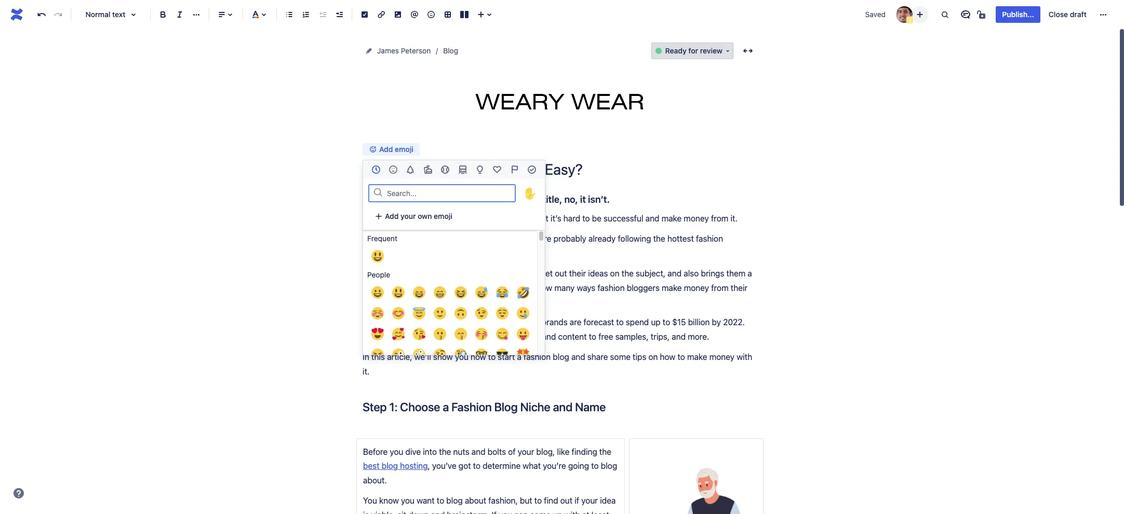 Task type: describe. For each thing, give the bounding box(es) containing it.
the inside a fashion blog provides them with a platform to get out their ideas on the subject, and also brings them a ton of opportunities. you'd be surprised to see how many ways fashion bloggers make money from their blogs.
[[622, 269, 634, 279]]

bullet list ⌘⇧8 image
[[283, 8, 296, 21]]

influencers
[[414, 249, 455, 258]]

:raised_hand: image
[[524, 187, 537, 200]]

today
[[419, 214, 440, 223]]

food & drink image
[[422, 164, 434, 176]]

blogs.
[[363, 298, 385, 307]]

viable,
[[371, 511, 395, 515]]

people image
[[387, 164, 400, 176]]

got
[[459, 462, 471, 471]]

in
[[516, 194, 524, 205]]

up inside you know you want to blog about fashion, but to find out if your idea is viable, sit down and brainstorm. if you can come up with at least
[[553, 511, 562, 515]]

if you're passionate about fashion and style, you're probably already following the hottest fashion bloggers and influencers on instagram.
[[363, 234, 725, 258]]

what
[[523, 462, 541, 471]]

1:
[[389, 401, 398, 415]]

free
[[599, 332, 613, 342]]

objects image
[[474, 164, 486, 176]]

to right want
[[437, 497, 444, 506]]

add emoji
[[379, 145, 413, 154]]

0 vertical spatial make
[[662, 214, 682, 223]]

brainstorm.
[[447, 511, 490, 515]]

you up starting
[[371, 194, 387, 205]]

:raised_hand: image
[[521, 184, 540, 203]]

start
[[498, 353, 515, 362]]

fashion down :smiley: image
[[370, 269, 397, 279]]

to up samples,
[[616, 318, 624, 327]]

dive
[[405, 448, 421, 457]]

hosting
[[400, 462, 428, 471]]

you know you want to blog about fashion, but to find out if your idea is viable, sit down and brainstorm. if you can come up with at least
[[363, 497, 618, 515]]

:wink: image
[[475, 308, 488, 320]]

blog inside , you've got to determine what you're going to blog about.
[[601, 462, 617, 471]]

you inside in this article, we'll show you how to start a fashion blog and share some tips on how to make money with it.
[[455, 353, 468, 362]]

:nerd: image
[[475, 349, 488, 362]]

name
[[575, 401, 606, 415]]

:laughing: image
[[455, 287, 467, 299]]

update header image
[[525, 105, 595, 114]]

normal text
[[85, 10, 125, 19]]

:kissing_heart: image
[[413, 328, 425, 341]]

1 horizontal spatial but
[[536, 214, 549, 223]]

about inside the if you're passionate about fashion and style, you're probably already following the hottest fashion bloggers and influencers on instagram.
[[437, 234, 459, 244]]

and inside a fashion blog provides them with a platform to get out their ideas on the subject, and also brings them a ton of opportunities. you'd be surprised to see how many ways fashion bloggers make money from their blogs.
[[668, 269, 682, 279]]

you'd
[[440, 283, 461, 293]]

before
[[363, 448, 388, 457]]

nature image
[[404, 164, 417, 176]]

:kissing_smiling_eyes: image
[[455, 328, 467, 341]]

update
[[525, 105, 549, 114]]

how inside a fashion blog provides them with a platform to get out their ideas on the subject, and also brings them a ton of opportunities. you'd be surprised to see how many ways fashion bloggers make money from their blogs.
[[537, 283, 552, 293]]

Main content area, start typing to enter text. text field
[[356, 194, 764, 515]]

tips
[[633, 353, 646, 362]]

:kissing_closed_eyes: image
[[475, 328, 488, 341]]

:stuck_out_tongue_winking_eye: image
[[392, 349, 405, 362]]

step 1: choose a fashion blog niche and name
[[363, 401, 606, 415]]

everything
[[420, 332, 459, 342]]

help image
[[12, 488, 25, 500]]

update header image button
[[522, 88, 598, 114]]

forecast
[[584, 318, 614, 327]]

no restrictions image
[[976, 8, 989, 21]]

choose
[[400, 401, 440, 415]]

fashion
[[451, 401, 492, 415]]

sit
[[398, 511, 406, 515]]

provides
[[418, 269, 450, 279]]

come
[[530, 511, 551, 515]]

no,
[[564, 194, 578, 205]]

money inside a fashion blog provides them with a platform to get out their ideas on the subject, and also brings them a ton of opportunities. you'd be surprised to see how many ways fashion bloggers make money from their blogs.
[[684, 283, 709, 293]]

get
[[541, 269, 553, 279]]

to right going
[[591, 462, 599, 471]]

:smiley: image
[[371, 250, 384, 263]]

to right got
[[473, 462, 481, 471]]

trips,
[[651, 332, 670, 342]]

you down fashion,
[[499, 511, 512, 515]]

and down brands on the bottom
[[542, 332, 556, 342]]

:relieved: image
[[496, 308, 509, 320]]

answer
[[482, 194, 514, 205]]

like
[[557, 448, 570, 457]]

also
[[684, 269, 699, 279]]

passionate
[[395, 234, 435, 244]]

james
[[377, 46, 399, 55]]

determine
[[483, 462, 521, 471]]

hottest
[[667, 234, 694, 244]]

james peterson link
[[377, 45, 431, 57]]

know
[[379, 497, 399, 506]]

style
[[522, 318, 540, 327]]

up inside , fashion and style brands are forecast to spend up to $15 billion by 2022. they spend on everything from promoted posts and content to free samples, trips, and more.
[[651, 318, 661, 327]]

already
[[589, 234, 616, 244]]

to left skip
[[423, 194, 432, 205]]

link image
[[375, 8, 388, 21]]

according
[[363, 318, 400, 327]]

find and replace image
[[939, 8, 951, 21]]

choose an emoji category tab list
[[363, 161, 545, 179]]

of inside a fashion blog provides them with a platform to get out their ideas on the subject, and also brings them a ton of opportunities. you'd be surprised to see how many ways fashion bloggers make money from their blogs.
[[377, 283, 384, 293]]

idea
[[600, 497, 616, 506]]

about inside you know you want to blog about fashion, but to find out if your idea is viable, sit down and brainstorm. if you can come up with at least
[[465, 497, 486, 506]]

see
[[522, 283, 535, 293]]

:rofl: image
[[517, 287, 529, 299]]

make inside in this article, we'll show you how to start a fashion blog and share some tips on how to make money with it.
[[687, 353, 707, 362]]

blog inside in this article, we'll show you how to start a fashion blog and share some tips on how to make money with it.
[[553, 353, 569, 362]]

want
[[417, 497, 435, 506]]

if inside you know you want to blog about fashion, but to find out if your idea is viable, sit down and brainstorm. if you can come up with at least
[[492, 511, 497, 515]]

by
[[712, 318, 721, 327]]

to up :smiling_face_with_3_hearts: image
[[403, 318, 410, 327]]

:innocent: image
[[413, 308, 425, 320]]

0 vertical spatial blog
[[443, 46, 458, 55]]

you're down starting a blog today is pretty straightforward, but it's hard to be successful and make money from it.
[[528, 234, 551, 244]]

your inside you know you want to blog about fashion, but to find out if your idea is viable, sit down and brainstorm. if you can come up with at least
[[581, 497, 598, 506]]

the up pretty
[[466, 194, 480, 205]]

emoji image
[[425, 8, 437, 21]]

:face_with_monocle: image
[[455, 349, 467, 362]]

1 horizontal spatial it.
[[731, 214, 738, 223]]

0 vertical spatial is
[[442, 214, 448, 223]]

:kissing: image
[[434, 328, 446, 341]]

pretty
[[450, 214, 473, 223]]

:slight_smile: image
[[434, 308, 446, 320]]

Emoji name field
[[384, 186, 515, 201]]

, for business insider
[[472, 318, 474, 327]]

make inside a fashion blog provides them with a platform to get out their ideas on the subject, and also brings them a ton of opportunities. you'd be surprised to see how many ways fashion bloggers make money from their blogs.
[[662, 283, 682, 293]]

with inside in this article, we'll show you how to start a fashion blog and share some tips on how to make money with it.
[[737, 353, 752, 362]]

step
[[363, 401, 387, 415]]

add image, video, or file image
[[392, 8, 404, 21]]

samples,
[[615, 332, 649, 342]]

and up :stuck_out_tongue: "icon"
[[506, 318, 520, 327]]

from inside , fashion and style brands are forecast to spend up to $15 billion by 2022. they spend on everything from promoted posts and content to free samples, trips, and more.
[[461, 332, 479, 342]]

add your own emoji
[[385, 212, 452, 221]]

make page full-width image
[[742, 45, 754, 57]]

to left get
[[531, 269, 538, 279]]

instagram.
[[468, 249, 508, 258]]

on inside the if you're passionate about fashion and style, you're probably already following the hottest fashion bloggers and influencers on instagram.
[[457, 249, 466, 258]]

bold ⌘b image
[[157, 8, 169, 21]]

share
[[587, 353, 608, 362]]

out inside a fashion blog provides them with a platform to get out their ideas on the subject, and also brings them a ton of opportunities. you'd be surprised to see how many ways fashion bloggers make money from their blogs.
[[555, 269, 567, 279]]

:stuck_out_tongue_closed_eyes: image
[[371, 349, 384, 362]]

insider
[[448, 318, 472, 327]]

Blog post title text field
[[363, 161, 757, 178]]

many
[[554, 283, 575, 293]]

publish... button
[[996, 6, 1040, 23]]

ways
[[577, 283, 595, 293]]

successful
[[604, 214, 643, 223]]

mention image
[[408, 8, 421, 21]]

in this article, we'll show you how to start a fashion blog and share some tips on how to make money with it.
[[363, 353, 754, 376]]

table image
[[442, 8, 454, 21]]

:smiley: image
[[392, 287, 405, 299]]

frequent image
[[370, 164, 382, 176]]

title,
[[543, 194, 562, 205]]

:star_struck: image
[[517, 349, 529, 362]]

and right niche on the bottom left of page
[[553, 401, 573, 415]]

blog left own
[[401, 214, 417, 223]]

your inside button
[[401, 212, 416, 221]]

add for add your own emoji
[[385, 212, 399, 221]]

:sunglasses: image
[[496, 349, 509, 362]]

:grin: image
[[434, 287, 446, 299]]

style,
[[506, 234, 526, 244]]

and down $15
[[672, 332, 686, 342]]

about.
[[363, 476, 387, 486]]

wanted
[[389, 194, 421, 205]]

a right starting
[[394, 214, 399, 223]]

:sweat_smile: image
[[475, 287, 488, 299]]

peterson
[[401, 46, 431, 55]]

:relaxed: image
[[371, 308, 384, 320]]

a right brings
[[748, 269, 752, 279]]

travel & places image
[[456, 164, 469, 176]]

, fashion and style brands are forecast to spend up to $15 billion by 2022. they spend on everything from promoted posts and content to free samples, trips, and more.
[[363, 318, 747, 342]]

business
[[412, 318, 446, 327]]

if for if you wanted to skip to the answer in the title, no, it isn't.
[[363, 194, 369, 205]]

image
[[575, 105, 595, 114]]

can
[[514, 511, 528, 515]]

at
[[582, 511, 589, 515]]

finding
[[572, 448, 597, 457]]

to right hard
[[582, 214, 590, 223]]

to left free
[[589, 332, 596, 342]]

2 them from the left
[[726, 269, 746, 279]]

show
[[433, 353, 453, 362]]

undo ⌘z image
[[35, 8, 48, 21]]

down
[[408, 511, 429, 515]]

to left see
[[512, 283, 519, 293]]

but inside you know you want to blog about fashion, but to find out if your idea is viable, sit down and brainstorm. if you can come up with at least
[[520, 497, 532, 506]]

be inside a fashion blog provides them with a platform to get out their ideas on the subject, and also brings them a ton of opportunities. you'd be surprised to see how many ways fashion bloggers make money from their blogs.
[[463, 283, 473, 293]]

a up surprised
[[491, 269, 495, 279]]

move this blog image
[[365, 47, 373, 55]]

:stuck_out_tongue: image
[[517, 328, 529, 341]]



Task type: locate. For each thing, give the bounding box(es) containing it.
1 horizontal spatial how
[[537, 283, 552, 293]]

of right ton at the left
[[377, 283, 384, 293]]

them up the you'd
[[452, 269, 471, 279]]

0 horizontal spatial it.
[[363, 367, 370, 376]]

billion
[[688, 318, 710, 327]]

1 horizontal spatial is
[[442, 214, 448, 223]]

it
[[580, 194, 586, 205]]

money inside in this article, we'll show you how to start a fashion blog and share some tips on how to make money with it.
[[709, 353, 735, 362]]

you're up :smiley: image
[[370, 234, 393, 244]]

fashion,
[[488, 497, 518, 506]]

blog right going
[[601, 462, 617, 471]]

how
[[537, 283, 552, 293], [471, 353, 486, 362], [660, 353, 675, 362]]

from
[[711, 214, 728, 223], [711, 283, 729, 293], [461, 332, 479, 342]]

0 vertical spatial with
[[473, 269, 489, 279]]

their up ways
[[569, 269, 586, 279]]

isn't.
[[588, 194, 610, 205]]

content
[[558, 332, 587, 342]]

close
[[1049, 10, 1068, 19]]

on left instagram.
[[457, 249, 466, 258]]

2 vertical spatial with
[[565, 511, 580, 515]]

out inside you know you want to blog about fashion, but to find out if your idea is viable, sit down and brainstorm. if you can come up with at least
[[560, 497, 573, 506]]

0 vertical spatial spend
[[626, 318, 649, 327]]

1 vertical spatial it.
[[363, 367, 370, 376]]

layouts image
[[458, 8, 471, 21]]

1 horizontal spatial of
[[508, 448, 516, 457]]

on inside a fashion blog provides them with a platform to get out their ideas on the subject, and also brings them a ton of opportunities. you'd be surprised to see how many ways fashion bloggers make money from their blogs.
[[610, 269, 620, 279]]

0 horizontal spatial ,
[[428, 462, 430, 471]]

:blush: image
[[392, 308, 405, 320]]

and down want
[[431, 511, 445, 515]]

1 vertical spatial make
[[662, 283, 682, 293]]

and inside before you dive into the nuts and bolts of your blog, like finding the best blog hosting
[[472, 448, 486, 457]]

if for if you're passionate about fashion and style, you're probably already following the hottest fashion bloggers and influencers on instagram.
[[363, 234, 367, 244]]

0 horizontal spatial blog
[[443, 46, 458, 55]]

header
[[551, 105, 573, 114]]

blog,
[[536, 448, 555, 457]]

2 vertical spatial make
[[687, 353, 707, 362]]

emoji inside button
[[434, 212, 452, 221]]

1 horizontal spatial their
[[731, 283, 748, 293]]

bloggers down subject,
[[627, 283, 660, 293]]

how down get
[[537, 283, 552, 293]]

to right :nerd: image
[[488, 353, 496, 362]]

2 horizontal spatial how
[[660, 353, 675, 362]]

0 vertical spatial their
[[569, 269, 586, 279]]

on right tips
[[649, 353, 658, 362]]

according to business insider
[[363, 318, 472, 327]]

james peterson image
[[896, 6, 913, 23]]

add your own emoji button
[[368, 208, 459, 225]]

best
[[363, 462, 380, 471]]

if down fashion,
[[492, 511, 497, 515]]

them
[[452, 269, 471, 279], [726, 269, 746, 279]]

fashion inside , fashion and style brands are forecast to spend up to $15 billion by 2022. they spend on everything from promoted posts and content to free samples, trips, and more.
[[477, 318, 504, 327]]

flags image
[[508, 164, 521, 176]]

the inside the if you're passionate about fashion and style, you're probably already following the hottest fashion bloggers and influencers on instagram.
[[653, 234, 665, 244]]

you up best blog hosting link
[[390, 448, 403, 457]]

:face_with_raised_eyebrow: image
[[434, 349, 446, 362]]

, down into
[[428, 462, 430, 471]]

0 vertical spatial if
[[363, 194, 369, 205]]

symbols image
[[491, 164, 504, 176]]

you're inside , you've got to determine what you're going to blog about.
[[543, 462, 566, 471]]

be left :sweat_smile: image
[[463, 283, 473, 293]]

close draft button
[[1043, 6, 1093, 23]]

if up starting
[[363, 194, 369, 205]]

but up can
[[520, 497, 532, 506]]

to up come
[[534, 497, 542, 506]]

ideas
[[588, 269, 608, 279]]

emojis actions and list panel tab panel
[[363, 179, 545, 515]]

bloggers inside the if you're passionate about fashion and style, you're probably already following the hottest fashion bloggers and influencers on instagram.
[[363, 249, 395, 258]]

1 vertical spatial but
[[520, 497, 532, 506]]

is down the you
[[363, 511, 369, 515]]

2 horizontal spatial with
[[737, 353, 752, 362]]

brings
[[701, 269, 724, 279]]

invite to edit image
[[914, 8, 926, 21]]

they
[[363, 332, 381, 342]]

about up brainstorm.
[[465, 497, 486, 506]]

them right brings
[[726, 269, 746, 279]]

emoji up nature icon
[[395, 145, 413, 154]]

if
[[363, 194, 369, 205], [363, 234, 367, 244], [492, 511, 497, 515]]

:joy: image
[[496, 287, 509, 299]]

if inside the if you're passionate about fashion and style, you're probably already following the hottest fashion bloggers and influencers on instagram.
[[363, 234, 367, 244]]

you inside before you dive into the nuts and bolts of your blog, like finding the best blog hosting
[[390, 448, 403, 457]]

how right :face_with_monocle: image
[[471, 353, 486, 362]]

in
[[363, 353, 369, 362]]

blog left niche on the bottom left of page
[[494, 401, 518, 415]]

:yum: image
[[496, 328, 509, 341]]

1 horizontal spatial about
[[465, 497, 486, 506]]

0 vertical spatial emoji
[[395, 145, 413, 154]]

2 vertical spatial if
[[492, 511, 497, 515]]

own
[[418, 212, 432, 221]]

1 horizontal spatial emoji
[[434, 212, 452, 221]]

:upside_down: image
[[455, 308, 467, 320]]

from inside a fashion blog provides them with a platform to get out their ideas on the subject, and also brings them a ton of opportunities. you'd be surprised to see how many ways fashion bloggers make money from their blogs.
[[711, 283, 729, 293]]

confluence image
[[8, 6, 25, 23], [8, 6, 25, 23]]

up down "find"
[[553, 511, 562, 515]]

subject,
[[636, 269, 666, 279]]

1 vertical spatial money
[[684, 283, 709, 293]]

fashion inside in this article, we'll show you how to start a fashion blog and share some tips on how to make money with it.
[[524, 353, 551, 362]]

into
[[423, 448, 437, 457]]

0 horizontal spatial bloggers
[[363, 249, 395, 258]]

2 vertical spatial money
[[709, 353, 735, 362]]

nuts
[[453, 448, 469, 457]]

1 vertical spatial with
[[737, 353, 752, 362]]

fashion down ideas
[[598, 283, 625, 293]]

a
[[363, 269, 368, 279]]

before you dive into the nuts and bolts of your blog, like finding the best blog hosting
[[363, 448, 614, 471]]

james peterson
[[377, 46, 431, 55]]

numbered list ⌘⇧7 image
[[300, 8, 312, 21]]

make up hottest on the top right
[[662, 214, 682, 223]]

0 horizontal spatial spend
[[383, 332, 406, 342]]

emoji
[[395, 145, 413, 154], [434, 212, 452, 221]]

italic ⌘i image
[[174, 8, 186, 21]]

0 horizontal spatial is
[[363, 511, 369, 515]]

bloggers inside a fashion blog provides them with a platform to get out their ideas on the subject, and also brings them a ton of opportunities. you'd be surprised to see how many ways fashion bloggers make money from their blogs.
[[627, 283, 660, 293]]

blog up opportunities.
[[399, 269, 416, 279]]

on down according to business insider
[[409, 332, 418, 342]]

0 horizontal spatial your
[[401, 212, 416, 221]]

:zany_face: image
[[413, 349, 425, 362]]

1 vertical spatial is
[[363, 511, 369, 515]]

emoji picker dialog
[[363, 160, 545, 515]]

make down subject,
[[662, 283, 682, 293]]

0 vertical spatial your
[[401, 212, 416, 221]]

, left :wink: "icon"
[[472, 318, 474, 327]]

0 horizontal spatial about
[[437, 234, 459, 244]]

spend up ':stuck_out_tongue_winking_eye:' image
[[383, 332, 406, 342]]

:smiling_face_with_3_hearts: image
[[392, 328, 405, 341]]

blog inside main content area, start typing to enter text. text box
[[494, 401, 518, 415]]

0 horizontal spatial their
[[569, 269, 586, 279]]

, inside , fashion and style brands are forecast to spend up to $15 billion by 2022. they spend on everything from promoted posts and content to free samples, trips, and more.
[[472, 318, 474, 327]]

it's
[[551, 214, 561, 223]]

out left if
[[560, 497, 573, 506]]

starting
[[363, 214, 392, 223]]

indent tab image
[[333, 8, 345, 21]]

0 vertical spatial of
[[377, 283, 384, 293]]

0 horizontal spatial but
[[520, 497, 532, 506]]

blog inside a fashion blog provides them with a platform to get out their ideas on the subject, and also brings them a ton of opportunities. you'd be surprised to see how many ways fashion bloggers make money from their blogs.
[[399, 269, 416, 279]]

and inside in this article, we'll show you how to start a fashion blog and share some tips on how to make money with it.
[[571, 353, 585, 362]]

productivity image
[[526, 164, 538, 176]]

your up at
[[581, 497, 598, 506]]

you right show
[[455, 353, 468, 362]]

on inside in this article, we'll show you how to start a fashion blog and share some tips on how to make money with it.
[[649, 353, 658, 362]]

the right in
[[526, 194, 540, 205]]

how down trips,
[[660, 353, 675, 362]]

on right ideas
[[610, 269, 620, 279]]

your inside before you dive into the nuts and bolts of your blog, like finding the best blog hosting
[[518, 448, 534, 457]]

close draft
[[1049, 10, 1087, 19]]

of inside before you dive into the nuts and bolts of your blog, like finding the best blog hosting
[[508, 448, 516, 457]]

you
[[363, 497, 377, 506]]

0 vertical spatial bloggers
[[363, 249, 395, 258]]

posts
[[519, 332, 540, 342]]

spend up samples,
[[626, 318, 649, 327]]

emoji inside dropdown button
[[395, 145, 413, 154]]

1 horizontal spatial ,
[[472, 318, 474, 327]]

with inside you know you want to blog about fashion, but to find out if your idea is viable, sit down and brainstorm. if you can come up with at least
[[565, 511, 580, 515]]

your up what
[[518, 448, 534, 457]]

1 horizontal spatial your
[[518, 448, 534, 457]]

:heart_eyes: image
[[371, 328, 384, 341]]

people
[[367, 271, 390, 279]]

:smile: image
[[413, 287, 425, 299]]

fashion down the posts
[[524, 353, 551, 362]]

1 vertical spatial bloggers
[[627, 283, 660, 293]]

a
[[394, 214, 399, 223], [491, 269, 495, 279], [748, 269, 752, 279], [517, 353, 521, 362], [443, 401, 449, 415]]

0 vertical spatial add
[[379, 145, 393, 154]]

add right add emoji image
[[379, 145, 393, 154]]

0 horizontal spatial them
[[452, 269, 471, 279]]

1 vertical spatial if
[[363, 234, 367, 244]]

0 vertical spatial it.
[[731, 214, 738, 223]]

1 vertical spatial from
[[711, 283, 729, 293]]

0 vertical spatial out
[[555, 269, 567, 279]]

0 vertical spatial ,
[[472, 318, 474, 327]]

and up following
[[646, 214, 659, 223]]

surprised
[[475, 283, 510, 293]]

align left image
[[216, 8, 228, 21]]

a fashion blog provides them with a platform to get out their ideas on the subject, and also brings them a ton of opportunities. you'd be surprised to see how many ways fashion bloggers make money from their blogs.
[[363, 269, 754, 307]]

the right "finding"
[[599, 448, 611, 457]]

are
[[570, 318, 582, 327]]

and left also
[[668, 269, 682, 279]]

the up the you've
[[439, 448, 451, 457]]

add for add emoji
[[379, 145, 393, 154]]

, inside , you've got to determine what you're going to blog about.
[[428, 462, 430, 471]]

add emoji button
[[363, 144, 420, 156]]

your
[[401, 212, 416, 221], [518, 448, 534, 457], [581, 497, 598, 506]]

1 vertical spatial out
[[560, 497, 573, 506]]

action item image
[[358, 8, 371, 21]]

but left it's
[[536, 214, 549, 223]]

normal
[[85, 10, 110, 19]]

probably
[[554, 234, 586, 244]]

1 vertical spatial add
[[385, 212, 399, 221]]

emoji down skip
[[434, 212, 452, 221]]

0 horizontal spatial with
[[473, 269, 489, 279]]

$15
[[672, 318, 686, 327]]

blog inside before you dive into the nuts and bolts of your blog, like finding the best blog hosting
[[382, 462, 398, 471]]

out right get
[[555, 269, 567, 279]]

1 vertical spatial their
[[731, 283, 748, 293]]

fashion right hottest on the top right
[[696, 234, 723, 244]]

on inside , fashion and style brands are forecast to spend up to $15 billion by 2022. they spend on everything from promoted posts and content to free samples, trips, and more.
[[409, 332, 418, 342]]

2022.
[[723, 318, 745, 327]]

2 vertical spatial from
[[461, 332, 479, 342]]

if
[[575, 497, 579, 506]]

add emoji image
[[369, 146, 377, 154]]

we'll
[[414, 353, 431, 362]]

to right skip
[[455, 194, 464, 205]]

to left $15
[[663, 318, 670, 327]]

fashion
[[461, 234, 488, 244], [696, 234, 723, 244], [370, 269, 397, 279], [598, 283, 625, 293], [477, 318, 504, 327], [524, 353, 551, 362]]

to down $15
[[678, 353, 685, 362]]

the left hottest on the top right
[[653, 234, 665, 244]]

bloggers down frequent
[[363, 249, 395, 258]]

you've
[[432, 462, 456, 471]]

1 vertical spatial of
[[508, 448, 516, 457]]

with
[[473, 269, 489, 279], [737, 353, 752, 362], [565, 511, 580, 515]]

of right bolts
[[508, 448, 516, 457]]

1 vertical spatial about
[[465, 497, 486, 506]]

redo ⌘⇧z image
[[52, 8, 64, 21]]

it. inside in this article, we'll show you how to start a fashion blog and share some tips on how to make money with it.
[[363, 367, 370, 376]]

be down isn't.
[[592, 214, 601, 223]]

0 horizontal spatial how
[[471, 353, 486, 362]]

0 vertical spatial about
[[437, 234, 459, 244]]

least
[[592, 511, 609, 515]]

and right nuts
[[472, 448, 486, 457]]

1 horizontal spatial be
[[592, 214, 601, 223]]

saved
[[865, 10, 886, 19]]

a right choose
[[443, 401, 449, 415]]

add inside button
[[385, 212, 399, 221]]

you up sit
[[401, 497, 415, 506]]

1 horizontal spatial bloggers
[[627, 283, 660, 293]]

out
[[555, 269, 567, 279], [560, 497, 573, 506]]

hard
[[564, 214, 580, 223]]

1 vertical spatial be
[[463, 283, 473, 293]]

best blog hosting link
[[363, 462, 428, 471]]

1 horizontal spatial blog
[[494, 401, 518, 415]]

but
[[536, 214, 549, 223], [520, 497, 532, 506]]

if you wanted to skip to the answer in the title, no, it isn't.
[[363, 194, 612, 205]]

comment icon image
[[960, 8, 972, 21]]

with down if
[[565, 511, 580, 515]]

article,
[[387, 353, 412, 362]]

skip
[[435, 194, 453, 205]]

their up 2022.
[[731, 283, 748, 293]]

blog
[[443, 46, 458, 55], [494, 401, 518, 415]]

following
[[618, 234, 651, 244]]

activity image
[[439, 164, 452, 176]]

1 horizontal spatial spend
[[626, 318, 649, 327]]

is inside you know you want to blog about fashion, but to find out if your idea is viable, sit down and brainstorm. if you can come up with at least
[[363, 511, 369, 515]]

ton
[[363, 283, 375, 293]]

1 vertical spatial ,
[[428, 462, 430, 471]]

money down by
[[709, 353, 735, 362]]

1 horizontal spatial up
[[651, 318, 661, 327]]

make down more. on the right bottom of page
[[687, 353, 707, 362]]

is right today
[[442, 214, 448, 223]]

0 horizontal spatial emoji
[[395, 145, 413, 154]]

2 horizontal spatial your
[[581, 497, 598, 506]]

blog right peterson
[[443, 46, 458, 55]]

on
[[457, 249, 466, 258], [610, 269, 620, 279], [409, 332, 418, 342], [649, 353, 658, 362]]

up up trips,
[[651, 318, 661, 327]]

money up hottest on the top right
[[684, 214, 709, 223]]

this
[[371, 353, 385, 362]]

with inside a fashion blog provides them with a platform to get out their ideas on the subject, and also brings them a ton of opportunities. you'd be surprised to see how many ways fashion bloggers make money from their blogs.
[[473, 269, 489, 279]]

blog inside you know you want to blog about fashion, but to find out if your idea is viable, sit down and brainstorm. if you can come up with at least
[[446, 497, 463, 506]]

:smiling_face_with_tear: image
[[517, 308, 529, 320]]

and down passionate
[[398, 249, 411, 258]]

you're down blog,
[[543, 462, 566, 471]]

1 horizontal spatial with
[[565, 511, 580, 515]]

blog down content
[[553, 353, 569, 362]]

outdent ⇧tab image
[[316, 8, 329, 21]]

0 horizontal spatial up
[[553, 511, 562, 515]]

0 vertical spatial but
[[536, 214, 549, 223]]

, for best blog hosting
[[428, 462, 430, 471]]

is
[[442, 214, 448, 223], [363, 511, 369, 515]]

a right start
[[517, 353, 521, 362]]

0 horizontal spatial be
[[463, 283, 473, 293]]

a inside in this article, we'll show you how to start a fashion blog and share some tips on how to make money with it.
[[517, 353, 521, 362]]

and left share
[[571, 353, 585, 362]]

more image
[[1097, 8, 1110, 21]]

0 vertical spatial money
[[684, 214, 709, 223]]

1 vertical spatial blog
[[494, 401, 518, 415]]

fashion up instagram.
[[461, 234, 488, 244]]

and up instagram.
[[490, 234, 504, 244]]

about up "influencers"
[[437, 234, 459, 244]]

1 vertical spatial emoji
[[434, 212, 452, 221]]

0 horizontal spatial of
[[377, 283, 384, 293]]

0 vertical spatial up
[[651, 318, 661, 327]]

and inside you know you want to blog about fashion, but to find out if your idea is viable, sit down and brainstorm. if you can come up with at least
[[431, 511, 445, 515]]

1 them from the left
[[452, 269, 471, 279]]

:grinning: image
[[371, 287, 384, 299]]

with down 2022.
[[737, 353, 752, 362]]

money down also
[[684, 283, 709, 293]]

add down wanted
[[385, 212, 399, 221]]

1 horizontal spatial them
[[726, 269, 746, 279]]

straightforward,
[[475, 214, 534, 223]]

1 vertical spatial spend
[[383, 332, 406, 342]]

2 vertical spatial your
[[581, 497, 598, 506]]

add inside dropdown button
[[379, 145, 393, 154]]

opportunities.
[[386, 283, 438, 293]]

your left own
[[401, 212, 416, 221]]

0 vertical spatial from
[[711, 214, 728, 223]]

if down starting
[[363, 234, 367, 244]]

more formatting image
[[190, 8, 203, 21]]

0 vertical spatial be
[[592, 214, 601, 223]]

the left subject,
[[622, 269, 634, 279]]

1 vertical spatial up
[[553, 511, 562, 515]]

make
[[662, 214, 682, 223], [662, 283, 682, 293], [687, 353, 707, 362]]

spend
[[626, 318, 649, 327], [383, 332, 406, 342]]

1 vertical spatial your
[[518, 448, 534, 457]]

frequent
[[367, 234, 397, 243]]



Task type: vqa. For each thing, say whether or not it's contained in the screenshot.
the bottommost UP
yes



